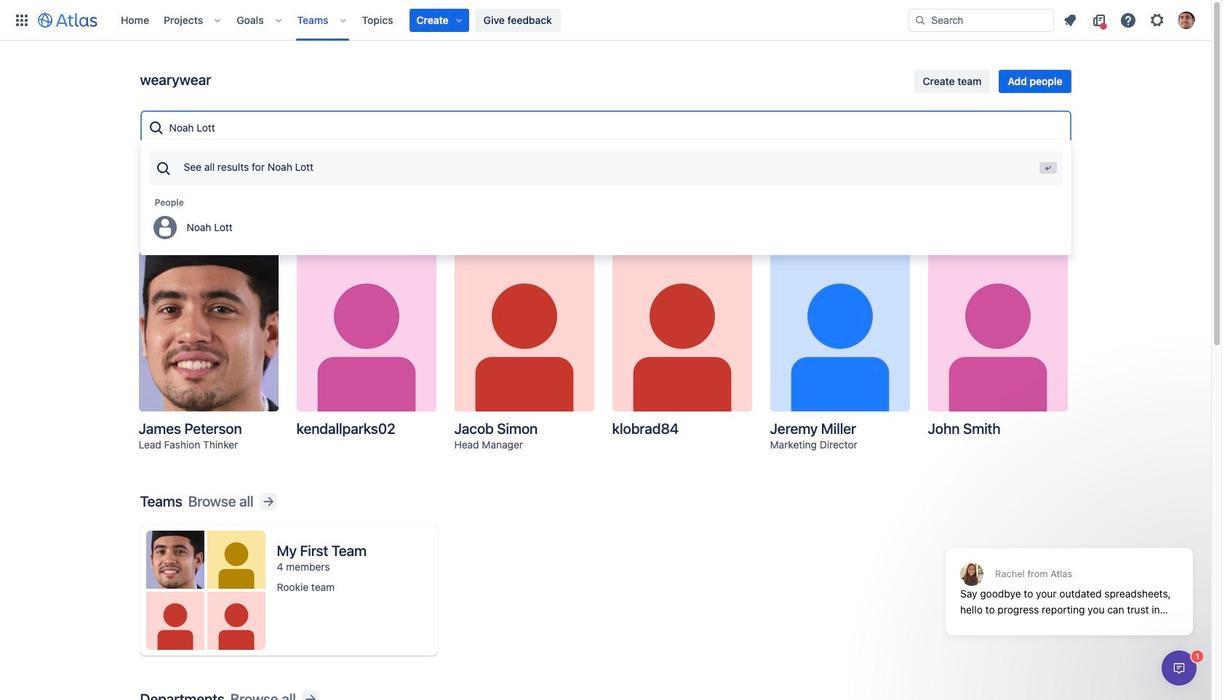 Task type: vqa. For each thing, say whether or not it's contained in the screenshot.
The Help icon
yes



Task type: describe. For each thing, give the bounding box(es) containing it.
search for people and teams image
[[147, 119, 165, 137]]

Search for people and teams field
[[165, 115, 1064, 141]]

help image
[[1120, 11, 1137, 29]]

top element
[[9, 0, 909, 40]]

notifications image
[[1062, 11, 1079, 29]]

account image
[[1178, 11, 1196, 29]]

search image
[[915, 14, 926, 26]]

see all results image
[[155, 160, 172, 178]]

0 vertical spatial browse all image
[[259, 493, 277, 511]]



Task type: locate. For each thing, give the bounding box(es) containing it.
1 vertical spatial dialog
[[1162, 651, 1197, 686]]

None search field
[[909, 8, 1055, 32]]

0 horizontal spatial browse all image
[[259, 493, 277, 511]]

settings image
[[1149, 11, 1167, 29]]

switch to... image
[[13, 11, 31, 29]]

1 horizontal spatial browse all image
[[302, 691, 319, 701]]

browse all image
[[259, 493, 277, 511], [302, 691, 319, 701]]

dialog
[[939, 513, 1201, 647], [1162, 651, 1197, 686]]

0 vertical spatial dialog
[[939, 513, 1201, 647]]

1 vertical spatial browse all image
[[302, 691, 319, 701]]

Search field
[[909, 8, 1055, 32]]

banner
[[0, 0, 1212, 41]]



